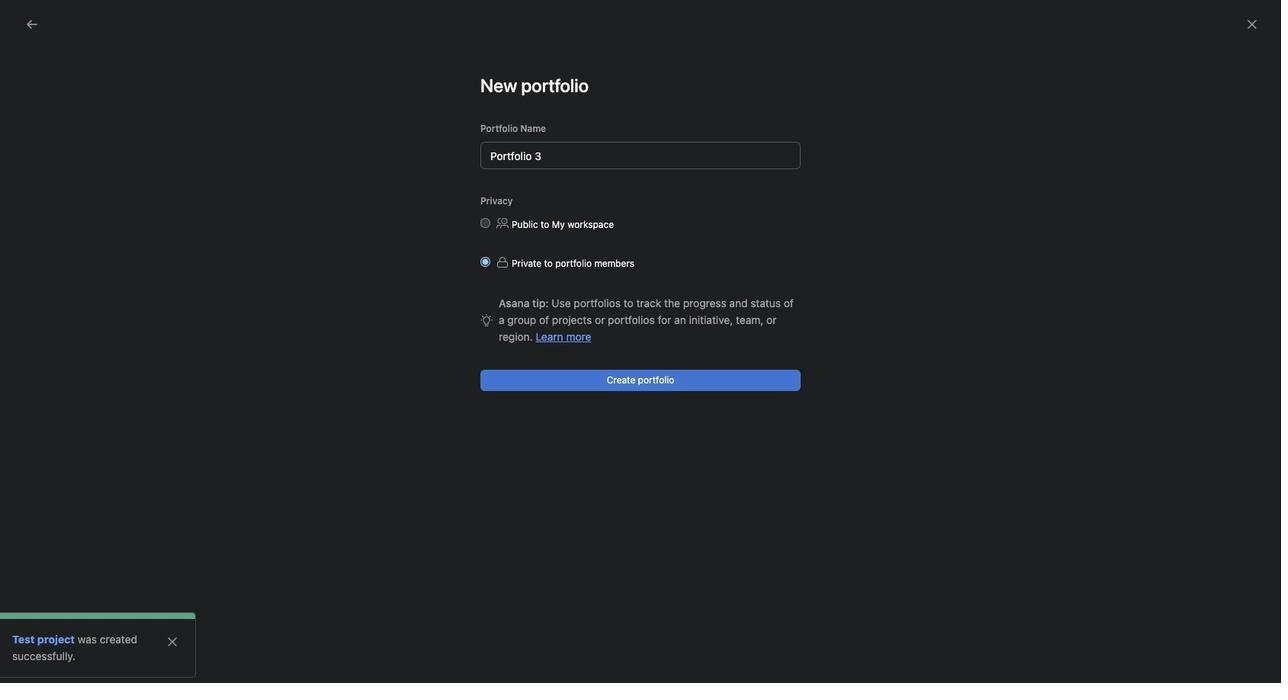 Task type: describe. For each thing, give the bounding box(es) containing it.
hide sidebar image
[[20, 12, 32, 24]]

For example: "Marketing dashboard" or "Team objectives" text field
[[480, 142, 801, 169]]



Task type: locate. For each thing, give the bounding box(es) containing it.
close this dialog image
[[1246, 18, 1258, 31]]

close image
[[166, 636, 178, 648]]

go back image
[[26, 18, 38, 31]]



Task type: vqa. For each thing, say whether or not it's contained in the screenshot.
the topmost list item
no



